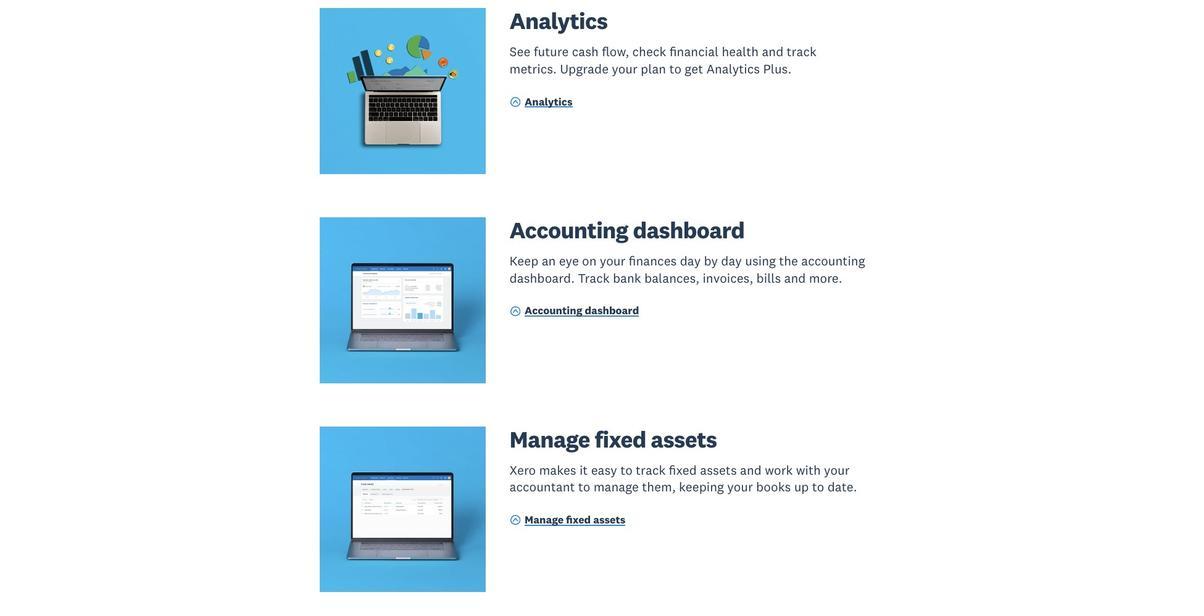 Task type: describe. For each thing, give the bounding box(es) containing it.
financial
[[670, 43, 719, 60]]

track inside xero makes it easy to track fixed assets and work with your accountant  to manage them, keeping your books up to date.
[[636, 462, 666, 478]]

metrics.
[[510, 60, 557, 77]]

keep
[[510, 253, 539, 269]]

your up date.
[[824, 462, 850, 478]]

manage fixed assets inside button
[[525, 513, 626, 527]]

eye
[[559, 253, 579, 269]]

1 horizontal spatial fixed
[[595, 425, 646, 454]]

plan
[[641, 60, 666, 77]]

and inside xero makes it easy to track fixed assets and work with your accountant  to manage them, keeping your books up to date.
[[740, 462, 762, 478]]

bank
[[613, 270, 641, 286]]

to up manage
[[621, 462, 633, 478]]

bills
[[757, 270, 781, 286]]

dashboard.
[[510, 270, 575, 286]]

xero
[[510, 462, 536, 478]]

to down it
[[578, 479, 591, 495]]

0 vertical spatial accounting
[[510, 216, 628, 245]]

using
[[745, 253, 776, 269]]

assets inside button
[[593, 513, 626, 527]]

to inside see future cash flow, check financial health and track metrics. upgrade your plan to get analytics plus.
[[670, 60, 682, 77]]

flow,
[[602, 43, 629, 60]]

upgrade
[[560, 60, 609, 77]]

analytics inside button
[[525, 95, 573, 108]]

analytics inside see future cash flow, check financial health and track metrics. upgrade your plan to get analytics plus.
[[707, 60, 760, 77]]

0 vertical spatial assets
[[651, 425, 717, 454]]

easy
[[591, 462, 617, 478]]

finances
[[629, 253, 677, 269]]

see future cash flow, check financial health and track metrics. upgrade your plan to get analytics plus.
[[510, 43, 817, 77]]

assets inside xero makes it easy to track fixed assets and work with your accountant  to manage them, keeping your books up to date.
[[700, 462, 737, 478]]

dashboard inside button
[[585, 304, 639, 318]]

plus.
[[763, 60, 792, 77]]

keep an eye on your finances day by day using the accounting dashboard. track bank balances, invoices, bills and more.
[[510, 253, 865, 286]]

your inside keep an eye on your finances day by day using the accounting dashboard. track bank balances, invoices, bills and more.
[[600, 253, 626, 269]]

0 vertical spatial analytics
[[510, 6, 608, 35]]

on
[[582, 253, 597, 269]]

see
[[510, 43, 531, 60]]

them,
[[642, 479, 676, 495]]

2 day from the left
[[721, 253, 742, 269]]

accounting dashboard button
[[510, 304, 639, 320]]



Task type: vqa. For each thing, say whether or not it's contained in the screenshot.
fixed
yes



Task type: locate. For each thing, give the bounding box(es) containing it.
it
[[580, 462, 588, 478]]

balances,
[[645, 270, 700, 286]]

accounting dashboard inside button
[[525, 304, 639, 318]]

future
[[534, 43, 569, 60]]

your inside see future cash flow, check financial health and track metrics. upgrade your plan to get analytics plus.
[[612, 60, 638, 77]]

1 vertical spatial assets
[[700, 462, 737, 478]]

accounting dashboard
[[510, 216, 745, 245], [525, 304, 639, 318]]

1 vertical spatial manage
[[525, 513, 564, 527]]

0 vertical spatial dashboard
[[633, 216, 745, 245]]

manage fixed assets up 'easy'
[[510, 425, 717, 454]]

accounting
[[802, 253, 865, 269]]

fixed inside button
[[566, 513, 591, 527]]

and inside see future cash flow, check financial health and track metrics. upgrade your plan to get analytics plus.
[[762, 43, 784, 60]]

accounting
[[510, 216, 628, 245], [525, 304, 583, 318]]

track inside see future cash flow, check financial health and track metrics. upgrade your plan to get analytics plus.
[[787, 43, 817, 60]]

your down flow,
[[612, 60, 638, 77]]

1 vertical spatial track
[[636, 462, 666, 478]]

assets up xero makes it easy to track fixed assets and work with your accountant  to manage them, keeping your books up to date.
[[651, 425, 717, 454]]

accounting dashboard up finances
[[510, 216, 745, 245]]

fixed up 'easy'
[[595, 425, 646, 454]]

day up invoices,
[[721, 253, 742, 269]]

0 vertical spatial manage fixed assets
[[510, 425, 717, 454]]

0 horizontal spatial day
[[680, 253, 701, 269]]

and left work
[[740, 462, 762, 478]]

by
[[704, 253, 718, 269]]

1 vertical spatial dashboard
[[585, 304, 639, 318]]

1 horizontal spatial and
[[762, 43, 784, 60]]

fixed down the accountant
[[566, 513, 591, 527]]

to
[[670, 60, 682, 77], [621, 462, 633, 478], [578, 479, 591, 495], [812, 479, 825, 495]]

assets down manage
[[593, 513, 626, 527]]

2 vertical spatial assets
[[593, 513, 626, 527]]

track
[[787, 43, 817, 60], [636, 462, 666, 478]]

assets
[[651, 425, 717, 454], [700, 462, 737, 478], [593, 513, 626, 527]]

manage fixed assets down the accountant
[[525, 513, 626, 527]]

books
[[756, 479, 791, 495]]

0 vertical spatial track
[[787, 43, 817, 60]]

2 vertical spatial fixed
[[566, 513, 591, 527]]

day left by
[[680, 253, 701, 269]]

accounting up eye
[[510, 216, 628, 245]]

1 horizontal spatial day
[[721, 253, 742, 269]]

0 vertical spatial and
[[762, 43, 784, 60]]

0 vertical spatial accounting dashboard
[[510, 216, 745, 245]]

2 vertical spatial and
[[740, 462, 762, 478]]

1 vertical spatial fixed
[[669, 462, 697, 478]]

2 horizontal spatial and
[[784, 270, 806, 286]]

1 vertical spatial and
[[784, 270, 806, 286]]

date.
[[828, 479, 857, 495]]

accounting dashboard down track on the top
[[525, 304, 639, 318]]

1 day from the left
[[680, 253, 701, 269]]

and inside keep an eye on your finances day by day using the accounting dashboard. track bank balances, invoices, bills and more.
[[784, 270, 806, 286]]

work
[[765, 462, 793, 478]]

day
[[680, 253, 701, 269], [721, 253, 742, 269]]

fixed
[[595, 425, 646, 454], [669, 462, 697, 478], [566, 513, 591, 527]]

dashboard
[[633, 216, 745, 245], [585, 304, 639, 318]]

1 horizontal spatial track
[[787, 43, 817, 60]]

more.
[[809, 270, 843, 286]]

1 vertical spatial analytics
[[707, 60, 760, 77]]

the
[[779, 253, 798, 269]]

fixed up the keeping
[[669, 462, 697, 478]]

accounting down the dashboard.
[[525, 304, 583, 318]]

xero makes it easy to track fixed assets and work with your accountant  to manage them, keeping your books up to date.
[[510, 462, 857, 495]]

analytics down metrics.
[[525, 95, 573, 108]]

manage fixed assets button
[[510, 513, 626, 529]]

1 vertical spatial manage fixed assets
[[525, 513, 626, 527]]

invoices,
[[703, 270, 753, 286]]

2 vertical spatial analytics
[[525, 95, 573, 108]]

manage
[[510, 425, 590, 454], [525, 513, 564, 527]]

0 horizontal spatial fixed
[[566, 513, 591, 527]]

accountant
[[510, 479, 575, 495]]

makes
[[539, 462, 576, 478]]

track up them,
[[636, 462, 666, 478]]

assets up the keeping
[[700, 462, 737, 478]]

to left get
[[670, 60, 682, 77]]

1 vertical spatial accounting dashboard
[[525, 304, 639, 318]]

manage
[[594, 479, 639, 495]]

1 vertical spatial accounting
[[525, 304, 583, 318]]

0 vertical spatial fixed
[[595, 425, 646, 454]]

manage down the accountant
[[525, 513, 564, 527]]

and
[[762, 43, 784, 60], [784, 270, 806, 286], [740, 462, 762, 478]]

0 vertical spatial manage
[[510, 425, 590, 454]]

an
[[542, 253, 556, 269]]

your left books
[[727, 479, 753, 495]]

track up plus.
[[787, 43, 817, 60]]

check
[[633, 43, 666, 60]]

track
[[578, 270, 610, 286]]

analytics down health
[[707, 60, 760, 77]]

manage up "makes"
[[510, 425, 590, 454]]

dashboard up by
[[633, 216, 745, 245]]

up
[[794, 479, 809, 495]]

analytics button
[[510, 94, 573, 111]]

and up plus.
[[762, 43, 784, 60]]

your up bank at the right
[[600, 253, 626, 269]]

manage inside button
[[525, 513, 564, 527]]

2 horizontal spatial fixed
[[669, 462, 697, 478]]

analytics
[[510, 6, 608, 35], [707, 60, 760, 77], [525, 95, 573, 108]]

with
[[796, 462, 821, 478]]

your
[[612, 60, 638, 77], [600, 253, 626, 269], [824, 462, 850, 478], [727, 479, 753, 495]]

keeping
[[679, 479, 724, 495]]

and down the
[[784, 270, 806, 286]]

0 horizontal spatial and
[[740, 462, 762, 478]]

to right up on the right of page
[[812, 479, 825, 495]]

accounting inside button
[[525, 304, 583, 318]]

health
[[722, 43, 759, 60]]

analytics up future
[[510, 6, 608, 35]]

fixed inside xero makes it easy to track fixed assets and work with your accountant  to manage them, keeping your books up to date.
[[669, 462, 697, 478]]

dashboard down bank at the right
[[585, 304, 639, 318]]

cash
[[572, 43, 599, 60]]

0 horizontal spatial track
[[636, 462, 666, 478]]

get
[[685, 60, 703, 77]]

manage fixed assets
[[510, 425, 717, 454], [525, 513, 626, 527]]



